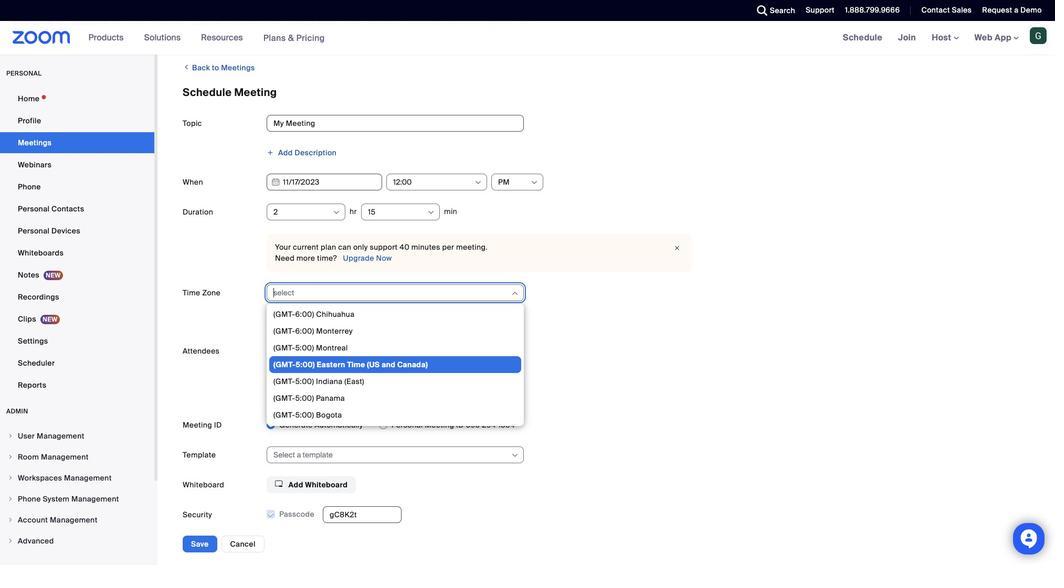 Task type: locate. For each thing, give the bounding box(es) containing it.
right image
[[7, 433, 14, 440], [7, 475, 14, 482], [7, 496, 14, 503], [7, 517, 14, 524]]

personal for personal devices
[[18, 226, 50, 236]]

product information navigation
[[81, 21, 333, 55]]

4 right image from the top
[[7, 517, 14, 524]]

management down the workspaces management menu item
[[71, 495, 119, 504]]

clips
[[18, 315, 36, 324]]

your
[[275, 243, 291, 252]]

group
[[290, 394, 312, 403]]

0 vertical spatial and
[[287, 17, 301, 27]]

0 vertical spatial time
[[183, 288, 200, 298]]

(gmt- for (gmt-5:00) indiana (east)
[[274, 377, 295, 387]]

0 vertical spatial 6:00)
[[296, 310, 314, 319]]

1 vertical spatial personal
[[18, 226, 50, 236]]

companion
[[363, 17, 404, 27]]

(gmt- up (gmt-5:00) montreal
[[274, 327, 296, 336]]

security group
[[266, 507, 1031, 566]]

(gmt- down added
[[274, 394, 295, 403]]

1 horizontal spatial and
[[359, 394, 372, 403]]

0 vertical spatial add
[[278, 148, 293, 158]]

profile picture image
[[1031, 27, 1048, 44]]

2 (gmt- from the top
[[274, 327, 296, 336]]

scheduler link
[[0, 353, 154, 374]]

phone for phone system management
[[18, 495, 41, 504]]

personal up personal devices
[[18, 204, 50, 214]]

meeting. inside enable continuous meeting chat added attendees will have access to the meeting group chat before and after the meeting.
[[406, 394, 438, 403]]

today
[[517, 17, 537, 27]]

1 vertical spatial phone
[[18, 495, 41, 504]]

0 horizontal spatial meetings
[[18, 138, 52, 148]]

(gmt- up added
[[274, 360, 296, 370]]

show options image right pm popup button
[[531, 179, 539, 187]]

meetings inside back to meetings link
[[221, 63, 255, 72]]

generate
[[279, 421, 313, 430]]

2 id from the left
[[457, 421, 464, 430]]

right image for advanced
[[7, 538, 14, 545]]

0 vertical spatial access
[[317, 17, 342, 27]]

cost.
[[463, 17, 481, 27]]

will
[[354, 383, 365, 392]]

5:00) down (gmt-6:00) monterrey
[[295, 344, 314, 353]]

2 vertical spatial personal
[[392, 421, 423, 430]]

show options image
[[474, 179, 483, 187], [333, 209, 341, 217], [427, 209, 435, 217]]

personal up select meeting template text box
[[392, 421, 423, 430]]

1 vertical spatial meetings
[[18, 138, 52, 148]]

workspaces
[[18, 474, 62, 483]]

upgrade up resources
[[191, 17, 223, 27]]

schedule down back
[[183, 86, 232, 99]]

(gmt- down recurring
[[274, 344, 295, 353]]

show options image down 1354
[[511, 452, 520, 460]]

phone inside menu item
[[18, 495, 41, 504]]

6 (gmt- from the top
[[274, 394, 295, 403]]

room
[[18, 453, 39, 462]]

right image for workspaces management
[[7, 475, 14, 482]]

(gmt- for (gmt-6:00) chihuahua
[[274, 310, 296, 319]]

phone system management menu item
[[0, 490, 154, 510]]

ai right "new"
[[146, 17, 153, 27]]

1 6:00) from the top
[[296, 310, 314, 319]]

right image for phone system management
[[7, 496, 14, 503]]

0 vertical spatial schedule
[[843, 32, 883, 43]]

1 vertical spatial chat
[[314, 394, 331, 403]]

(gmt- up group
[[274, 377, 295, 387]]

1 horizontal spatial id
[[457, 421, 464, 430]]

(gmt- up (gmt-6:00) monterrey
[[274, 310, 296, 319]]

1 vertical spatial schedule
[[183, 86, 232, 99]]

show options image left the pm
[[474, 179, 483, 187]]

right image inside the phone system management menu item
[[7, 496, 14, 503]]

add for add whiteboard
[[289, 481, 303, 490]]

2 button
[[274, 204, 332, 220]]

1 horizontal spatial meeting.
[[457, 243, 488, 252]]

1 (gmt- from the top
[[274, 310, 296, 319]]

and left the "get"
[[287, 17, 301, 27]]

search
[[771, 6, 796, 15]]

support
[[370, 243, 398, 252]]

min
[[444, 207, 458, 216]]

meetings
[[221, 63, 255, 72], [18, 138, 52, 148]]

2 horizontal spatial show options image
[[474, 179, 483, 187]]

need
[[275, 254, 295, 263]]

get
[[303, 17, 315, 27]]

scheduler
[[18, 359, 55, 368]]

right image
[[7, 454, 14, 461], [7, 538, 14, 545]]

app
[[995, 32, 1012, 43]]

chat down attendees
[[314, 394, 331, 403]]

phone
[[18, 182, 41, 192], [18, 495, 41, 504]]

2 6:00) from the top
[[296, 327, 314, 336]]

save
[[191, 540, 209, 549]]

1.888.799.9666 button
[[838, 0, 903, 21], [846, 5, 901, 15]]

whiteboard down 'template'
[[183, 481, 224, 490]]

meeting up personal meeting id 595 294 1354
[[436, 383, 466, 392]]

1 horizontal spatial ai
[[146, 17, 153, 27]]

eastern
[[317, 360, 345, 370]]

management inside account management menu item
[[50, 516, 98, 525]]

6:00) for monterrey
[[296, 327, 314, 336]]

right image inside room management menu item
[[7, 454, 14, 461]]

web app
[[975, 32, 1012, 43]]

when
[[183, 178, 203, 187]]

plans
[[264, 32, 286, 43]]

show options image left min
[[427, 209, 435, 217]]

2 horizontal spatial upgrade
[[483, 17, 515, 27]]

0 vertical spatial right image
[[7, 454, 14, 461]]

and right the (us
[[382, 360, 396, 370]]

upgrade today link
[[483, 17, 537, 27]]

to right back
[[212, 63, 219, 72]]

time?
[[317, 254, 337, 263]]

add right add image
[[278, 148, 293, 158]]

5:00) for indiana
[[295, 377, 314, 387]]

select time zone text field
[[274, 285, 511, 301]]

2 right image from the top
[[7, 475, 14, 482]]

0 vertical spatial chat
[[391, 369, 408, 378]]

reports
[[18, 381, 46, 390]]

5:00) down added
[[295, 394, 314, 403]]

2 ai from the left
[[146, 17, 153, 27]]

1 horizontal spatial access
[[386, 383, 412, 392]]

topic
[[183, 119, 202, 128]]

meetings inside meetings link
[[18, 138, 52, 148]]

phone up account
[[18, 495, 41, 504]]

time
[[183, 288, 200, 298], [347, 360, 365, 370]]

1 phone from the top
[[18, 182, 41, 192]]

to inside enable continuous meeting chat added attendees will have access to the meeting group chat before and after the meeting.
[[414, 383, 421, 392]]

0 vertical spatial meetings
[[221, 63, 255, 72]]

right image inside the workspaces management menu item
[[7, 475, 14, 482]]

meetings up webinars
[[18, 138, 52, 148]]

2 vertical spatial and
[[359, 394, 372, 403]]

right image left room
[[7, 454, 14, 461]]

select start time text field
[[393, 174, 474, 190]]

0 vertical spatial phone
[[18, 182, 41, 192]]

2 horizontal spatial and
[[382, 360, 396, 370]]

(gmt-
[[274, 310, 296, 319], [274, 327, 296, 336], [274, 344, 295, 353], [274, 360, 296, 370], [274, 377, 295, 387], [274, 394, 295, 403], [274, 411, 295, 420]]

to inside back to meetings link
[[212, 63, 219, 72]]

personal contacts
[[18, 204, 84, 214]]

0 horizontal spatial chat
[[314, 394, 331, 403]]

schedule link
[[836, 21, 891, 55]]

schedule inside meetings navigation
[[843, 32, 883, 43]]

1 horizontal spatial zoom
[[234, 17, 254, 27]]

meetings up schedule meeting
[[221, 63, 255, 72]]

workspaces management menu item
[[0, 469, 154, 489]]

right image left user
[[7, 433, 14, 440]]

1 horizontal spatial schedule
[[843, 32, 883, 43]]

ai left the companion
[[353, 17, 361, 27]]

room management menu item
[[0, 448, 154, 468]]

left image
[[183, 62, 190, 72]]

management down the phone system management menu item
[[50, 516, 98, 525]]

zoom left one
[[234, 17, 254, 27]]

15
[[368, 208, 376, 217]]

management up the phone system management menu item
[[64, 474, 112, 483]]

right image inside advanced menu item
[[7, 538, 14, 545]]

recordings
[[18, 293, 59, 302]]

id
[[214, 421, 222, 430], [457, 421, 464, 430]]

user management menu item
[[0, 427, 154, 447]]

system
[[43, 495, 70, 504]]

(gmt- for (gmt-5:00) bogota
[[274, 411, 295, 420]]

15 button
[[368, 204, 427, 220]]

right image inside account management menu item
[[7, 517, 14, 524]]

1 horizontal spatial whiteboard
[[305, 481, 348, 490]]

whiteboard
[[183, 481, 224, 490], [305, 481, 348, 490]]

0 horizontal spatial zoom
[[33, 17, 54, 27]]

meeting id
[[183, 421, 222, 430]]

1 horizontal spatial show options image
[[531, 179, 539, 187]]

1 vertical spatial add
[[289, 481, 303, 490]]

room management
[[18, 453, 89, 462]]

1 vertical spatial access
[[386, 383, 412, 392]]

time left 'zone'
[[183, 288, 200, 298]]

chat right the (us
[[391, 369, 408, 378]]

5:00) up group
[[295, 377, 314, 387]]

294
[[482, 421, 496, 430]]

0 horizontal spatial show options image
[[333, 209, 341, 217]]

0 vertical spatial the
[[423, 383, 435, 392]]

contact sales
[[922, 5, 973, 15]]

3 (gmt- from the top
[[274, 344, 295, 353]]

management inside room management menu item
[[41, 453, 89, 462]]

time up (east)
[[347, 360, 365, 370]]

add up 'passcode'
[[289, 481, 303, 490]]

enable continuous meeting chat added attendees will have access to the meeting group chat before and after the meeting.
[[290, 369, 466, 403]]

0 horizontal spatial id
[[214, 421, 222, 430]]

1 horizontal spatial upgrade
[[343, 254, 374, 263]]

schedule
[[843, 32, 883, 43], [183, 86, 232, 99]]

upgrade right cost.
[[483, 17, 515, 27]]

2 zoom from the left
[[234, 17, 254, 27]]

1 right image from the top
[[7, 433, 14, 440]]

pricing
[[297, 32, 325, 43]]

access inside enable continuous meeting chat added attendees will have access to the meeting group chat before and after the meeting.
[[386, 383, 412, 392]]

&
[[288, 32, 294, 43]]

(gmt-5:00) panama
[[274, 394, 345, 403]]

0 vertical spatial show options image
[[531, 179, 539, 187]]

2 horizontal spatial ai
[[353, 17, 361, 27]]

5:00) up the generate
[[295, 411, 314, 420]]

phone for phone
[[18, 182, 41, 192]]

4 (gmt- from the top
[[274, 360, 296, 370]]

whiteboard up 'passcode'
[[305, 481, 348, 490]]

7 (gmt- from the top
[[274, 411, 295, 420]]

meeting id option group
[[267, 417, 1031, 434]]

0 horizontal spatial access
[[317, 17, 342, 27]]

to up resources
[[225, 17, 232, 27]]

additional
[[426, 17, 462, 27]]

6:00) up (gmt-5:00) montreal
[[296, 327, 314, 336]]

banner containing products
[[0, 21, 1056, 55]]

contacts
[[51, 204, 84, 214]]

0 horizontal spatial whiteboard
[[183, 481, 224, 490]]

plans & pricing link
[[264, 32, 325, 43], [264, 32, 325, 43]]

personal for personal meeting id 595 294 1354
[[392, 421, 423, 430]]

settings
[[18, 337, 48, 346]]

0 horizontal spatial schedule
[[183, 86, 232, 99]]

select meeting template text field
[[274, 448, 511, 463]]

management inside user management menu item
[[37, 432, 84, 441]]

1 horizontal spatial meetings
[[221, 63, 255, 72]]

right image left account
[[7, 517, 14, 524]]

banner
[[0, 21, 1056, 55]]

595
[[466, 421, 480, 430]]

phone down webinars
[[18, 182, 41, 192]]

0 horizontal spatial meeting.
[[406, 394, 438, 403]]

show options image
[[531, 179, 539, 187], [511, 452, 520, 460]]

add for add description
[[278, 148, 293, 158]]

1 right image from the top
[[7, 454, 14, 461]]

3 right image from the top
[[7, 496, 14, 503]]

and
[[287, 17, 301, 27], [382, 360, 396, 370], [359, 394, 372, 403]]

management for room management
[[41, 453, 89, 462]]

5 (gmt- from the top
[[274, 377, 295, 387]]

2 whiteboard from the left
[[305, 481, 348, 490]]

attendees
[[316, 383, 352, 392]]

(gmt-6:00) chihuahua
[[274, 310, 355, 319]]

meetings link
[[0, 132, 154, 153]]

phone inside personal menu menu
[[18, 182, 41, 192]]

meeting left '595'
[[425, 421, 455, 430]]

pro
[[273, 17, 285, 27]]

personal up whiteboards
[[18, 226, 50, 236]]

meeting. right per
[[457, 243, 488, 252]]

zoom up zoom logo
[[33, 17, 54, 27]]

upgrade down the only
[[343, 254, 374, 263]]

the down canada)
[[423, 383, 435, 392]]

1 vertical spatial time
[[347, 360, 365, 370]]

join
[[899, 32, 917, 43]]

0 horizontal spatial the
[[393, 394, 404, 403]]

assistant!
[[155, 17, 190, 27]]

chihuahua
[[316, 310, 355, 319]]

schedule down 1.888.799.9666
[[843, 32, 883, 43]]

advanced menu item
[[0, 532, 154, 552]]

resources
[[201, 32, 243, 43]]

request a demo
[[983, 5, 1043, 15]]

show options image left hr
[[333, 209, 341, 217]]

new
[[129, 17, 144, 27]]

0 horizontal spatial and
[[287, 17, 301, 27]]

0 vertical spatial personal
[[18, 204, 50, 214]]

5:00) down (gmt-5:00) montreal
[[296, 360, 315, 370]]

management up 'workspaces management'
[[41, 453, 89, 462]]

right image inside user management menu item
[[7, 433, 14, 440]]

meeting. inside your current plan can only support 40 minutes per meeting. need more time? upgrade now
[[457, 243, 488, 252]]

template
[[183, 451, 216, 460]]

access up after
[[386, 383, 412, 392]]

personal menu menu
[[0, 88, 154, 397]]

0 horizontal spatial ai
[[56, 17, 64, 27]]

panama
[[316, 394, 345, 403]]

1 ai from the left
[[56, 17, 64, 27]]

add inside 'add whiteboard' button
[[289, 481, 303, 490]]

0 vertical spatial meeting.
[[457, 243, 488, 252]]

access right the "get"
[[317, 17, 342, 27]]

5:00) for bogota
[[295, 411, 314, 420]]

(gmt-6:00) monterrey
[[274, 327, 353, 336]]

show options image for 2
[[333, 209, 341, 217]]

demo
[[1021, 5, 1043, 15]]

(gmt- up the generate
[[274, 411, 295, 420]]

6:00) up (gmt-6:00) monterrey
[[296, 310, 314, 319]]

meeting up have
[[360, 369, 389, 378]]

right image left workspaces
[[7, 475, 14, 482]]

2 phone from the top
[[18, 495, 41, 504]]

management inside the workspaces management menu item
[[64, 474, 112, 483]]

id up 'template'
[[214, 421, 222, 430]]

id left '595'
[[457, 421, 464, 430]]

2 right image from the top
[[7, 538, 14, 545]]

meeting. down canada)
[[406, 394, 438, 403]]

right image left system
[[7, 496, 14, 503]]

monterrey
[[316, 327, 353, 336]]

personal meeting id 595 294 1354
[[392, 421, 515, 430]]

1 whiteboard from the left
[[183, 481, 224, 490]]

to down canada)
[[414, 383, 421, 392]]

1 horizontal spatial chat
[[391, 369, 408, 378]]

(east)
[[345, 377, 365, 387]]

management for account management
[[50, 516, 98, 525]]

add inside add description button
[[278, 148, 293, 158]]

1 zoom from the left
[[33, 17, 54, 27]]

and down will
[[359, 394, 372, 403]]

1 vertical spatial show options image
[[511, 452, 520, 460]]

1 horizontal spatial the
[[423, 383, 435, 392]]

1 vertical spatial meeting.
[[406, 394, 438, 403]]

None text field
[[323, 507, 402, 524]]

ai up zoom logo
[[56, 17, 64, 27]]

the right after
[[393, 394, 404, 403]]

hide options image
[[511, 289, 520, 298]]

meet zoom ai companion, your new ai assistant! upgrade to zoom one pro and get access to ai companion at no additional cost. upgrade today
[[13, 17, 537, 27]]

schedule for schedule meeting
[[183, 86, 232, 99]]

meetings navigation
[[836, 21, 1056, 55]]

products button
[[89, 21, 128, 55]]

personal inside the meeting id "option group"
[[392, 421, 423, 430]]

6:00) for chihuahua
[[296, 310, 314, 319]]

right image left 'advanced'
[[7, 538, 14, 545]]

1 vertical spatial right image
[[7, 538, 14, 545]]

1 vertical spatial 6:00)
[[296, 327, 314, 336]]

1 horizontal spatial show options image
[[427, 209, 435, 217]]

management up room management
[[37, 432, 84, 441]]



Task type: describe. For each thing, give the bounding box(es) containing it.
notes link
[[0, 265, 154, 286]]

pm
[[499, 178, 510, 187]]

whiteboards link
[[0, 243, 154, 264]]

cancel
[[230, 540, 256, 549]]

account management
[[18, 516, 98, 525]]

devices
[[51, 226, 80, 236]]

meeting inside "option group"
[[425, 421, 455, 430]]

home
[[18, 94, 40, 103]]

back to meetings link
[[183, 59, 255, 76]]

per
[[443, 243, 455, 252]]

(gmt-5:00) indiana (east)
[[274, 377, 365, 387]]

(us
[[367, 360, 380, 370]]

personal
[[6, 69, 42, 78]]

5:00) for panama
[[295, 394, 314, 403]]

user management
[[18, 432, 84, 441]]

pm button
[[499, 174, 530, 190]]

1 id from the left
[[214, 421, 222, 430]]

1 vertical spatial and
[[382, 360, 396, 370]]

personal for personal contacts
[[18, 204, 50, 214]]

right image for room management
[[7, 454, 14, 461]]

meeting up 'template'
[[183, 421, 212, 430]]

5:00) for eastern
[[296, 360, 315, 370]]

can
[[338, 243, 352, 252]]

Topic text field
[[267, 115, 524, 132]]

have
[[367, 383, 384, 392]]

automatically
[[315, 421, 363, 430]]

1 horizontal spatial time
[[347, 360, 365, 370]]

show options image for 15
[[427, 209, 435, 217]]

meet
[[13, 17, 31, 27]]

add image
[[267, 149, 274, 157]]

management inside the phone system management menu item
[[71, 495, 119, 504]]

request
[[983, 5, 1013, 15]]

no
[[415, 17, 424, 27]]

cancel button
[[221, 536, 265, 553]]

to left the companion
[[344, 17, 351, 27]]

1.888.799.9666 button up schedule link
[[846, 5, 901, 15]]

now
[[376, 254, 392, 263]]

at
[[406, 17, 413, 27]]

management for workspaces management
[[64, 474, 112, 483]]

minutes
[[412, 243, 441, 252]]

security
[[183, 511, 212, 520]]

schedule meeting
[[183, 86, 277, 99]]

add whiteboard
[[287, 481, 348, 490]]

account management menu item
[[0, 511, 154, 531]]

(gmt-5:00) bogota
[[274, 411, 342, 420]]

host
[[933, 32, 954, 43]]

(gmt- for (gmt-6:00) monterrey
[[274, 327, 296, 336]]

bogota
[[316, 411, 342, 420]]

meeting down back to meetings
[[234, 86, 277, 99]]

zoom logo image
[[13, 31, 70, 44]]

notes
[[18, 271, 39, 280]]

upgrade now link
[[341, 254, 392, 263]]

time zone
[[183, 288, 221, 298]]

reports link
[[0, 375, 154, 396]]

solutions
[[144, 32, 181, 43]]

upgrade inside your current plan can only support 40 minutes per meeting. need more time? upgrade now
[[343, 254, 374, 263]]

webinars link
[[0, 154, 154, 175]]

0 horizontal spatial upgrade
[[191, 17, 223, 27]]

(gmt- for (gmt-5:00) montreal
[[274, 344, 295, 353]]

access inside meet zoom ai companion, footer
[[317, 17, 342, 27]]

1 vertical spatial the
[[393, 394, 404, 403]]

companion,
[[65, 17, 110, 27]]

add whiteboard button
[[267, 477, 356, 494]]

back
[[192, 63, 210, 72]]

40
[[400, 243, 410, 252]]

3 ai from the left
[[353, 17, 361, 27]]

added
[[290, 383, 314, 392]]

sales
[[953, 5, 973, 15]]

plan
[[321, 243, 336, 252]]

whiteboard inside button
[[305, 481, 348, 490]]

admin menu menu
[[0, 427, 154, 553]]

personal contacts link
[[0, 199, 154, 220]]

1.888.799.9666
[[846, 5, 901, 15]]

clips link
[[0, 309, 154, 330]]

plans & pricing
[[264, 32, 325, 43]]

support
[[806, 5, 835, 15]]

1.888.799.9666 button up join
[[838, 0, 903, 21]]

meet zoom ai companion, footer
[[0, 4, 1056, 40]]

2
[[274, 208, 278, 217]]

phone link
[[0, 177, 154, 198]]

generate automatically
[[279, 421, 363, 430]]

only
[[353, 243, 368, 252]]

personal devices link
[[0, 221, 154, 242]]

When text field
[[267, 174, 382, 191]]

close image
[[671, 243, 684, 254]]

0 horizontal spatial time
[[183, 288, 200, 298]]

web
[[975, 32, 993, 43]]

id inside "option group"
[[457, 421, 464, 430]]

right image for account management
[[7, 517, 14, 524]]

webinars
[[18, 160, 52, 170]]

account
[[18, 516, 48, 525]]

none text field inside security group
[[323, 507, 402, 524]]

meeting
[[317, 318, 346, 327]]

(gmt- for (gmt-5:00) eastern time (us and canada)
[[274, 360, 296, 370]]

schedule for schedule
[[843, 32, 883, 43]]

phone system management
[[18, 495, 119, 504]]

management for user management
[[37, 432, 84, 441]]

products
[[89, 32, 124, 43]]

user
[[18, 432, 35, 441]]

personal devices
[[18, 226, 80, 236]]

zone
[[202, 288, 221, 298]]

description
[[295, 148, 337, 158]]

5:00) for montreal
[[295, 344, 314, 353]]

0 horizontal spatial show options image
[[511, 452, 520, 460]]

solutions button
[[144, 21, 185, 55]]

a
[[1015, 5, 1019, 15]]

and inside enable continuous meeting chat added attendees will have access to the meeting group chat before and after the meeting.
[[359, 394, 372, 403]]

continuous
[[317, 369, 358, 378]]

whiteboards
[[18, 248, 64, 258]]

duration
[[183, 208, 213, 217]]

right image for user management
[[7, 433, 14, 440]]

profile
[[18, 116, 41, 126]]

enable
[[290, 369, 315, 378]]

and inside meet zoom ai companion, footer
[[287, 17, 301, 27]]

(gmt- for (gmt-5:00) panama
[[274, 394, 295, 403]]



Task type: vqa. For each thing, say whether or not it's contained in the screenshot.
the top TIME
yes



